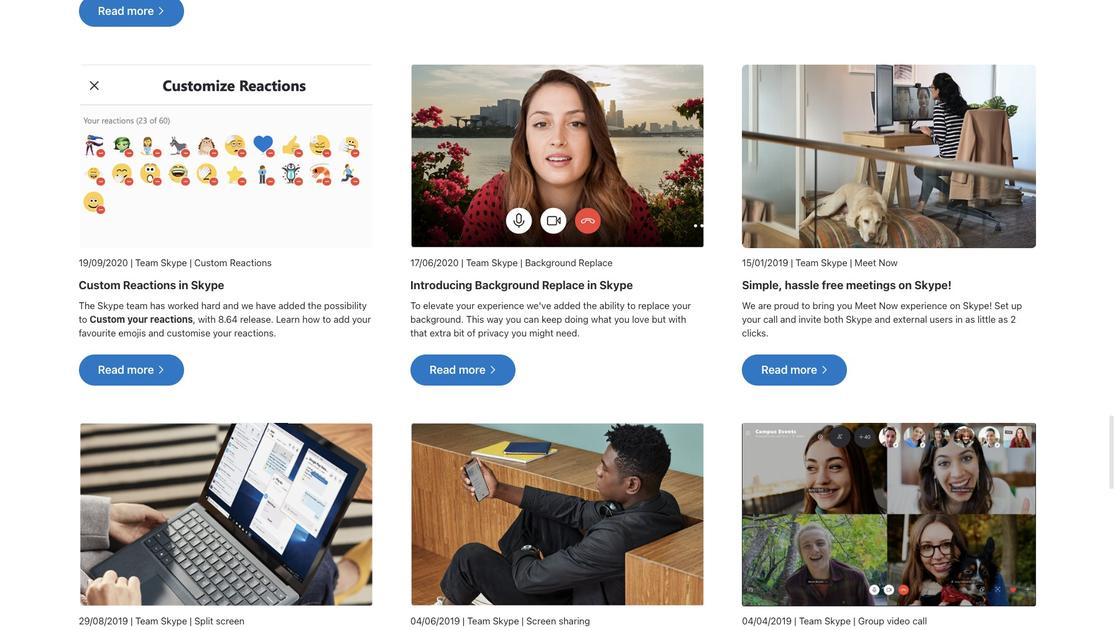 Task type: locate. For each thing, give the bounding box(es) containing it.
team up custom reactions in skype
[[135, 257, 158, 268]]

2 with from the left
[[669, 313, 686, 324]]

meet
[[855, 257, 876, 268], [855, 300, 877, 311]]

to inside to elevate your experience we've added the ability to replace your background. this way you can keep doing what you love but with that extra bit of privacy you might need.
[[627, 300, 636, 311]]

1 experience from the left
[[477, 300, 524, 311]]

the up how
[[308, 300, 322, 311]]

skype for 15/01/2019 | team skype | meet now
[[821, 257, 848, 268]]

2 meet from the top
[[855, 300, 877, 311]]

2 horizontal spatial in
[[956, 313, 963, 324]]

team right 29/08/2019
[[135, 615, 158, 626]]

with right ,
[[198, 313, 216, 324]]

skype!
[[915, 278, 952, 291], [963, 300, 992, 311]]

1 the from the left
[[308, 300, 322, 311]]

0 horizontal spatial reactions
[[123, 278, 176, 291]]

your down we
[[742, 313, 761, 324]]

04/04/2019
[[742, 615, 792, 626]]

| left split
[[190, 615, 192, 626]]

| up introducing background replace in skype
[[520, 257, 523, 268]]

 for simple,
[[820, 365, 828, 374]]

2 the from the left
[[583, 300, 597, 311]]

team
[[126, 300, 148, 311]]

team right '04/06/2019' at the left bottom of page
[[467, 615, 490, 626]]

skype up custom reactions in skype
[[161, 257, 187, 268]]

and inside , with 8.64 release. learn how to add your favourite emojis and customise your reactions.
[[148, 327, 164, 338]]

2 as from the left
[[998, 313, 1008, 324]]

skype left split
[[161, 615, 187, 626]]

experience up way
[[477, 300, 524, 311]]

you left can
[[506, 313, 521, 324]]

1 horizontal spatial reactions
[[230, 257, 272, 268]]

meet inside the we are proud to bring you meet now experience on skype! set up your call and invite both skype and external users in as little as 2 clicks.
[[855, 300, 877, 311]]

replace up 'we've' on the top of the page
[[542, 278, 585, 291]]

1 horizontal spatial on
[[950, 300, 961, 311]]

call down are
[[763, 313, 778, 324]]

as left little
[[965, 313, 975, 324]]

in
[[179, 278, 188, 291], [587, 278, 597, 291], [956, 313, 963, 324]]

0 horizontal spatial in
[[179, 278, 188, 291]]

on up users
[[950, 300, 961, 311]]

this
[[466, 313, 484, 324]]

bring
[[813, 300, 835, 311]]

to up invite
[[802, 300, 810, 311]]

experience
[[477, 300, 524, 311], [901, 300, 947, 311]]

and inside the skype team has worked hard and we have added the possibility to
[[223, 300, 239, 311]]

to down the on the top left of the page
[[79, 313, 87, 324]]

release.
[[240, 313, 274, 324]]

0 horizontal spatial call
[[763, 313, 778, 324]]

custom your reactions
[[90, 313, 193, 324]]

0 horizontal spatial added
[[278, 300, 305, 311]]

skype! inside the we are proud to bring you meet now experience on skype! set up your call and invite both skype and external users in as little as 2 clicks.
[[963, 300, 992, 311]]

0 vertical spatial skype!
[[915, 278, 952, 291]]

skype up hard
[[191, 278, 224, 291]]

and down custom your reactions
[[148, 327, 164, 338]]

read more  for introducing
[[430, 363, 496, 376]]

1 horizontal spatial call
[[913, 615, 927, 626]]

we are proud to bring you meet now experience on skype! set up your call and invite both skype and external users in as little as 2 clicks.
[[742, 300, 1022, 338]]

1 added from the left
[[278, 300, 305, 311]]

you up both
[[837, 300, 853, 311]]

learn
[[276, 313, 300, 324]]

in up worked
[[179, 278, 188, 291]]

we've
[[527, 300, 551, 311]]

1 with from the left
[[198, 313, 216, 324]]

you can customize your reactions in skype image
[[79, 64, 373, 248]]

need.
[[556, 327, 580, 338]]

replace
[[638, 300, 670, 311]]

1 horizontal spatial the
[[583, 300, 597, 311]]

0 horizontal spatial as
[[965, 313, 975, 324]]

the
[[308, 300, 322, 311], [583, 300, 597, 311]]

read
[[98, 5, 124, 18], [98, 363, 124, 376], [430, 363, 456, 376], [761, 363, 788, 376]]

1 horizontal spatial skype!
[[963, 300, 992, 311]]

2 added from the left
[[554, 300, 581, 311]]

with right 'but'
[[669, 313, 686, 324]]

2 vertical spatial custom
[[90, 313, 125, 324]]

now up the meetings
[[879, 257, 898, 268]]

added
[[278, 300, 305, 311], [554, 300, 581, 311]]

0 horizontal spatial on
[[899, 278, 912, 291]]

introducing simple, hassle free meetings on skype! image
[[742, 64, 1037, 248]]

0 horizontal spatial the
[[308, 300, 322, 311]]

with
[[198, 313, 216, 324], [669, 313, 686, 324]]

and left external
[[875, 313, 891, 324]]

you
[[837, 300, 853, 311], [506, 313, 521, 324], [614, 313, 630, 324], [511, 327, 527, 338]]

team
[[135, 257, 158, 268], [466, 257, 489, 268], [796, 257, 819, 268], [135, 615, 158, 626], [467, 615, 490, 626], [799, 615, 822, 626]]

background up introducing background replace in skype
[[525, 257, 576, 268]]

50 people at once with skype, now available even 100 people at once image
[[742, 423, 1037, 606]]

skype! up users
[[915, 278, 952, 291]]

read for custom
[[98, 363, 124, 376]]

to inside , with 8.64 release. learn how to add your favourite emojis and customise your reactions.
[[323, 313, 331, 324]]

custom down 19/09/2020
[[79, 278, 120, 291]]

added inside the skype team has worked hard and we have added the possibility to
[[278, 300, 305, 311]]

background
[[525, 257, 576, 268], [475, 278, 539, 291]]

meet up the meetings
[[855, 257, 876, 268]]

simple,
[[742, 278, 782, 291]]

call right video
[[913, 615, 927, 626]]

as
[[965, 313, 975, 324], [998, 313, 1008, 324]]

meet down the meetings
[[855, 300, 877, 311]]

 for introducing
[[488, 365, 496, 374]]

skype up free in the top right of the page
[[821, 257, 848, 268]]

0 vertical spatial call
[[763, 313, 778, 324]]

team right 04/04/2019
[[799, 615, 822, 626]]

| right 29/08/2019
[[131, 615, 133, 626]]

meetings
[[846, 278, 896, 291]]

experience inside to elevate your experience we've added the ability to replace your background. this way you can keep doing what you love but with that extra bit of privacy you might need.
[[477, 300, 524, 311]]

1 vertical spatial on
[[950, 300, 961, 311]]

team for 15/01/2019
[[796, 257, 819, 268]]

1 vertical spatial meet
[[855, 300, 877, 311]]

to
[[627, 300, 636, 311], [802, 300, 810, 311], [79, 313, 87, 324], [323, 313, 331, 324]]

team up hassle
[[796, 257, 819, 268]]

to left the 'add'
[[323, 313, 331, 324]]

skype up introducing background replace in skype
[[492, 257, 518, 268]]

reactions up we
[[230, 257, 272, 268]]

added up the doing
[[554, 300, 581, 311]]

free
[[822, 278, 844, 291]]


[[157, 7, 165, 15], [157, 365, 165, 374], [488, 365, 496, 374], [820, 365, 828, 374]]

0 vertical spatial now
[[879, 257, 898, 268]]

on
[[899, 278, 912, 291], [950, 300, 961, 311]]

clicks.
[[742, 327, 769, 338]]

have
[[256, 300, 276, 311]]

and
[[223, 300, 239, 311], [780, 313, 796, 324], [875, 313, 891, 324], [148, 327, 164, 338]]

team up 'introducing'
[[466, 257, 489, 268]]

the
[[79, 300, 95, 311]]

that
[[410, 327, 427, 338]]

reactions up has
[[123, 278, 176, 291]]

reactions
[[230, 257, 272, 268], [123, 278, 176, 291]]

screen
[[216, 615, 245, 626]]

possibility
[[324, 300, 367, 311]]

skype left screen
[[493, 615, 519, 626]]

as left 2
[[998, 313, 1008, 324]]

skype
[[161, 257, 187, 268], [492, 257, 518, 268], [821, 257, 848, 268], [191, 278, 224, 291], [600, 278, 633, 291], [97, 300, 124, 311], [846, 313, 872, 324], [161, 615, 187, 626], [493, 615, 519, 626], [825, 615, 851, 626]]

1 horizontal spatial as
[[998, 313, 1008, 324]]

background down "17/06/2020 | team skype | background replace"
[[475, 278, 539, 291]]

29/08/2019
[[79, 615, 128, 626]]

sharing
[[559, 615, 590, 626]]

proud
[[774, 300, 799, 311]]

we
[[742, 300, 756, 311]]

2
[[1011, 313, 1016, 324]]

in right users
[[956, 313, 963, 324]]

on right the meetings
[[899, 278, 912, 291]]

custom up "favourite"
[[90, 313, 125, 324]]

replace up ability
[[579, 257, 613, 268]]

in up what
[[587, 278, 597, 291]]

read more  for simple,
[[761, 363, 828, 376]]

0 vertical spatial reactions
[[230, 257, 272, 268]]

the up what
[[583, 300, 597, 311]]

reactions
[[150, 313, 193, 324]]

little
[[978, 313, 996, 324]]

, with 8.64 release. learn how to add your favourite emojis and customise your reactions.
[[79, 313, 371, 338]]

1 horizontal spatial with
[[669, 313, 686, 324]]

emojis
[[118, 327, 146, 338]]

skype left group
[[825, 615, 851, 626]]

0 vertical spatial replace
[[579, 257, 613, 268]]

extra
[[430, 327, 451, 338]]

added inside to elevate your experience we've added the ability to replace your background. this way you can keep doing what you love but with that extra bit of privacy you might need.
[[554, 300, 581, 311]]

1 vertical spatial replace
[[542, 278, 585, 291]]

love
[[632, 313, 649, 324]]

0 horizontal spatial with
[[198, 313, 216, 324]]

now up external
[[879, 300, 898, 311]]

1 vertical spatial now
[[879, 300, 898, 311]]

experience inside the we are proud to bring you meet now experience on skype! set up your call and invite both skype and external users in as little as 2 clicks.
[[901, 300, 947, 311]]

custom up hard
[[194, 257, 227, 268]]

might
[[529, 327, 554, 338]]

read more 
[[98, 5, 165, 18], [98, 363, 165, 376], [430, 363, 496, 376], [761, 363, 828, 376]]

|
[[130, 257, 133, 268], [190, 257, 192, 268], [461, 257, 464, 268], [520, 257, 523, 268], [791, 257, 793, 268], [850, 257, 852, 268], [131, 615, 133, 626], [190, 615, 192, 626], [463, 615, 465, 626], [522, 615, 524, 626], [794, 615, 797, 626], [853, 615, 856, 626]]

,
[[193, 313, 195, 324]]

more for simple,
[[791, 363, 817, 376]]

try split view in skype, pop up your chats. image
[[79, 423, 373, 606]]

0 horizontal spatial experience
[[477, 300, 524, 311]]

skype! up little
[[963, 300, 992, 311]]

1 vertical spatial background
[[475, 278, 539, 291]]

| right 19/09/2020
[[130, 257, 133, 268]]

19/09/2020 | team skype | custom reactions
[[79, 257, 272, 268]]

team for 29/08/2019
[[135, 615, 158, 626]]

0 vertical spatial meet
[[855, 257, 876, 268]]

2 experience from the left
[[901, 300, 947, 311]]

17/06/2020 | team skype | background replace
[[410, 257, 613, 268]]

1 vertical spatial custom
[[79, 278, 120, 291]]

1 horizontal spatial added
[[554, 300, 581, 311]]

custom
[[194, 257, 227, 268], [79, 278, 120, 291], [90, 313, 125, 324]]

team for 04/06/2019
[[467, 615, 490, 626]]

experience up external
[[901, 300, 947, 311]]

| right 17/06/2020
[[461, 257, 464, 268]]

way
[[487, 313, 503, 324]]

add
[[334, 313, 350, 324]]

introducing background replace in skype
[[410, 278, 633, 291]]

introducing
[[410, 278, 472, 291]]

external
[[893, 313, 927, 324]]

1 horizontal spatial experience
[[901, 300, 947, 311]]

your right replace
[[672, 300, 691, 311]]

and up 8.64
[[223, 300, 239, 311]]

skype right the on the top left of the page
[[97, 300, 124, 311]]

replace
[[579, 257, 613, 268], [542, 278, 585, 291]]

more
[[127, 5, 154, 18], [127, 363, 154, 376], [459, 363, 486, 376], [791, 363, 817, 376]]

1 vertical spatial reactions
[[123, 278, 176, 291]]

added up learn
[[278, 300, 305, 311]]

skype right both
[[846, 313, 872, 324]]

the skype team has worked hard and we have added the possibility to
[[79, 300, 367, 324]]

1 vertical spatial skype!
[[963, 300, 992, 311]]

to up love at the right of the page
[[627, 300, 636, 311]]

and down proud
[[780, 313, 796, 324]]



Task type: describe. For each thing, give the bounding box(es) containing it.
skype for 04/04/2019 | team skype | group video call
[[825, 615, 851, 626]]

| left group
[[853, 615, 856, 626]]

the inside the skype team has worked hard and we have added the possibility to
[[308, 300, 322, 311]]

 for custom
[[157, 365, 165, 374]]

skype inside the skype team has worked hard and we have added the possibility to
[[97, 300, 124, 311]]

invite
[[799, 313, 821, 324]]

what
[[591, 313, 612, 324]]

1 meet from the top
[[855, 257, 876, 268]]

skype for 29/08/2019 | team skype | split screen
[[161, 615, 187, 626]]

keep
[[542, 313, 562, 324]]

read for simple,
[[761, 363, 788, 376]]

skype inside the we are proud to bring you meet now experience on skype! set up your call and invite both skype and external users in as little as 2 clicks.
[[846, 313, 872, 324]]

on inside the we are proud to bring you meet now experience on skype! set up your call and invite both skype and external users in as little as 2 clicks.
[[950, 300, 961, 311]]

favourite
[[79, 327, 116, 338]]

custom reactions in skype
[[79, 278, 224, 291]]

0 vertical spatial custom
[[194, 257, 227, 268]]

skype up ability
[[600, 278, 633, 291]]

| up hassle
[[791, 257, 793, 268]]

8.64
[[218, 313, 238, 324]]

skype for custom reactions in skype
[[191, 278, 224, 291]]

has
[[150, 300, 165, 311]]

privacy
[[478, 327, 509, 338]]

custom for custom your reactions
[[90, 313, 125, 324]]

0 vertical spatial on
[[899, 278, 912, 291]]

you down can
[[511, 327, 527, 338]]

skype for 19/09/2020 | team skype | custom reactions
[[161, 257, 187, 268]]

your up the this
[[456, 300, 475, 311]]

in inside the we are proud to bring you meet now experience on skype! set up your call and invite both skype and external users in as little as 2 clicks.
[[956, 313, 963, 324]]

with inside to elevate your experience we've added the ability to replace your background. this way you can keep doing what you love but with that extra bit of privacy you might need.
[[669, 313, 686, 324]]

1 as from the left
[[965, 313, 975, 324]]

elevate
[[423, 300, 454, 311]]

your right the 'add'
[[352, 313, 371, 324]]

to
[[410, 300, 421, 311]]

set
[[995, 300, 1009, 311]]

split
[[194, 615, 213, 626]]

bit
[[454, 327, 465, 338]]

team for 17/06/2020
[[466, 257, 489, 268]]

15/01/2019 | team skype | meet now
[[742, 257, 898, 268]]

skype for 17/06/2020 | team skype | background replace
[[492, 257, 518, 268]]

team for 19/09/2020
[[135, 257, 158, 268]]

| right '04/06/2019' at the left bottom of page
[[463, 615, 465, 626]]

hassle
[[785, 278, 819, 291]]

skype for 04/06/2019 | team skype | screen sharing
[[493, 615, 519, 626]]

you can now use background replace in skype image
[[410, 64, 705, 248]]

1 vertical spatial call
[[913, 615, 927, 626]]

to elevate your experience we've added the ability to replace your background. this way you can keep doing what you love but with that extra bit of privacy you might need.
[[410, 300, 691, 338]]

| right 04/04/2019
[[794, 615, 797, 626]]

users
[[930, 313, 953, 324]]

video
[[887, 615, 910, 626]]

hard
[[201, 300, 220, 311]]

1 horizontal spatial in
[[587, 278, 597, 291]]

0 vertical spatial background
[[525, 257, 576, 268]]

doing
[[565, 313, 589, 324]]

screen
[[526, 615, 556, 626]]

04/04/2019 | team skype | group video call
[[742, 615, 927, 626]]

the inside to elevate your experience we've added the ability to replace your background. this way you can keep doing what you love but with that extra bit of privacy you might need.
[[583, 300, 597, 311]]

| left screen
[[522, 615, 524, 626]]

to inside the we are proud to bring you meet now experience on skype! set up your call and invite both skype and external users in as little as 2 clicks.
[[802, 300, 810, 311]]

simple, hassle free meetings on skype!
[[742, 278, 952, 291]]

04/06/2019 | team skype | screen sharing
[[410, 615, 590, 626]]

background.
[[410, 313, 464, 324]]

of
[[467, 327, 476, 338]]

how
[[302, 313, 320, 324]]

17/06/2020
[[410, 257, 459, 268]]

your down team
[[127, 313, 148, 324]]

screen sharing now on mobile devices image
[[410, 423, 705, 606]]

your inside the we are proud to bring you meet now experience on skype! set up your call and invite both skype and external users in as little as 2 clicks.
[[742, 313, 761, 324]]

your down 8.64
[[213, 327, 232, 338]]

ability
[[599, 300, 625, 311]]

15/01/2019
[[742, 257, 788, 268]]

worked
[[168, 300, 199, 311]]

04/06/2019
[[410, 615, 460, 626]]

can
[[524, 313, 539, 324]]

are
[[758, 300, 772, 311]]

team for 04/04/2019
[[799, 615, 822, 626]]

now inside the we are proud to bring you meet now experience on skype! set up your call and invite both skype and external users in as little as 2 clicks.
[[879, 300, 898, 311]]

29/08/2019 | team skype | split screen
[[79, 615, 245, 626]]

custom for custom reactions in skype
[[79, 278, 120, 291]]

| up worked
[[190, 257, 192, 268]]

call inside the we are proud to bring you meet now experience on skype! set up your call and invite both skype and external users in as little as 2 clicks.
[[763, 313, 778, 324]]

you down ability
[[614, 313, 630, 324]]

| up simple, hassle free meetings on skype!
[[850, 257, 852, 268]]

you inside the we are proud to bring you meet now experience on skype! set up your call and invite both skype and external users in as little as 2 clicks.
[[837, 300, 853, 311]]

19/09/2020
[[79, 257, 128, 268]]

group
[[858, 615, 885, 626]]

0 horizontal spatial skype!
[[915, 278, 952, 291]]

reactions.
[[234, 327, 276, 338]]

we
[[241, 300, 253, 311]]

with inside , with 8.64 release. learn how to add your favourite emojis and customise your reactions.
[[198, 313, 216, 324]]

customise
[[167, 327, 210, 338]]

read more  for custom
[[98, 363, 165, 376]]

more for introducing
[[459, 363, 486, 376]]

to inside the skype team has worked hard and we have added the possibility to
[[79, 313, 87, 324]]

both
[[824, 313, 843, 324]]

but
[[652, 313, 666, 324]]

read for introducing
[[430, 363, 456, 376]]

more for custom
[[127, 363, 154, 376]]

up
[[1011, 300, 1022, 311]]



Task type: vqa. For each thing, say whether or not it's contained in the screenshot.
see
no



